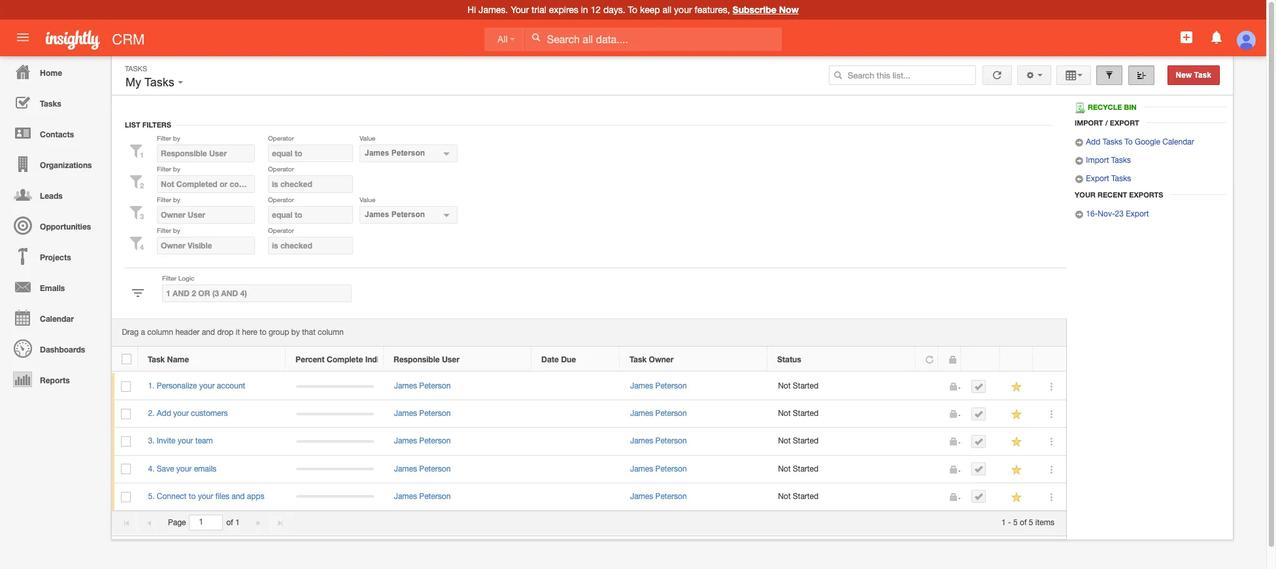 Task type: locate. For each thing, give the bounding box(es) containing it.
not
[[779, 381, 791, 391], [779, 409, 791, 418], [779, 437, 791, 446], [779, 464, 791, 473], [779, 492, 791, 501]]

import up export tasks link at the top right of page
[[1087, 156, 1110, 165]]

0 vertical spatial to
[[260, 328, 267, 337]]

None checkbox
[[122, 354, 131, 364], [121, 381, 131, 392], [121, 409, 131, 419], [121, 437, 131, 447], [121, 492, 131, 502], [122, 354, 131, 364], [121, 381, 131, 392], [121, 409, 131, 419], [121, 437, 131, 447], [121, 492, 131, 502]]

james
[[365, 148, 389, 158], [365, 210, 389, 219], [394, 381, 417, 391], [631, 381, 654, 391], [394, 409, 417, 418], [631, 409, 654, 418], [394, 437, 417, 446], [631, 437, 654, 446], [394, 464, 417, 473], [631, 464, 654, 473], [394, 492, 417, 501], [631, 492, 654, 501]]

1 horizontal spatial add
[[1087, 137, 1101, 147]]

my
[[126, 76, 141, 89]]

1 vertical spatial import
[[1087, 156, 1110, 165]]

5 not started from the top
[[779, 492, 819, 501]]

1 right 1 field at the bottom left
[[235, 518, 240, 527]]

0 vertical spatial james peterson button
[[360, 145, 458, 162]]

0 horizontal spatial and
[[202, 328, 215, 337]]

james peterson link
[[394, 381, 451, 391], [631, 381, 687, 391], [394, 409, 451, 418], [631, 409, 687, 418], [394, 437, 451, 446], [631, 437, 687, 446], [394, 464, 451, 473], [631, 464, 687, 473], [394, 492, 451, 501], [631, 492, 687, 501]]

2 vertical spatial export
[[1127, 209, 1150, 219]]

your left team
[[178, 437, 193, 446]]

1 vertical spatial and
[[232, 492, 245, 501]]

not started cell for 2. add your customers
[[768, 400, 917, 428]]

1 vertical spatial to
[[189, 492, 196, 501]]

import inside "link"
[[1087, 156, 1110, 165]]

tasks right my
[[144, 76, 174, 89]]

2 private task image from the top
[[949, 465, 959, 474]]

1 operator from the top
[[268, 134, 294, 142]]

import for import tasks
[[1087, 156, 1110, 165]]

task for task name
[[148, 354, 165, 364]]

row containing 1. personalize your account
[[112, 373, 1067, 400]]

5 left items
[[1030, 518, 1034, 527]]

1 vertical spatial following image
[[1012, 408, 1024, 421]]

1 vertical spatial your
[[1075, 190, 1096, 199]]

private task image for emails
[[949, 465, 959, 474]]

2 following image from the top
[[1012, 408, 1024, 421]]

task right new
[[1195, 71, 1212, 80]]

row containing 4. save your emails
[[112, 456, 1067, 483]]

3 row from the top
[[112, 400, 1067, 428]]

0 vertical spatial value
[[360, 134, 376, 142]]

team
[[195, 437, 213, 446]]

recycle
[[1089, 103, 1123, 111]]

1 field
[[190, 516, 223, 530]]

not started cell for 5. connect to your files and apps
[[768, 483, 917, 511]]

following image
[[1012, 381, 1024, 393], [1012, 408, 1024, 421]]

1 vertical spatial calendar
[[40, 314, 74, 324]]

column right that
[[318, 328, 344, 337]]

tasks down add tasks to google calendar link
[[1112, 156, 1132, 165]]

0 vertical spatial following image
[[1012, 381, 1024, 393]]

4 mark this task complete image from the top
[[975, 465, 984, 474]]

calendar right google
[[1163, 137, 1195, 147]]

3
[[140, 212, 144, 220]]

Search all data.... text field
[[525, 27, 782, 51]]

tasks inside "link"
[[1112, 156, 1132, 165]]

tasks inside navigation
[[40, 99, 61, 109]]

2 not started cell from the top
[[768, 400, 917, 428]]

not started cell for 1. personalize your account
[[768, 373, 917, 400]]

show sidebar image
[[1137, 71, 1146, 80]]

tasks
[[125, 65, 147, 73], [144, 76, 174, 89], [40, 99, 61, 109], [1103, 137, 1123, 147], [1112, 156, 1132, 165], [1112, 174, 1132, 183]]

to right the here on the left bottom
[[260, 328, 267, 337]]

started for 5. connect to your files and apps
[[793, 492, 819, 501]]

to
[[628, 5, 638, 15], [1125, 137, 1134, 147]]

james peterson button
[[360, 145, 458, 162], [360, 206, 458, 224]]

filter by
[[157, 134, 180, 142], [157, 165, 180, 173], [157, 196, 180, 203], [157, 226, 180, 234]]

export down bin
[[1111, 119, 1140, 127]]

circle arrow right image up import tasks "link"
[[1075, 138, 1085, 147]]

2. add your customers
[[148, 409, 228, 418]]

circle arrow right image
[[1075, 138, 1085, 147], [1075, 156, 1085, 166], [1075, 210, 1085, 219]]

5
[[1014, 518, 1018, 527], [1030, 518, 1034, 527]]

1 horizontal spatial column
[[318, 328, 344, 337]]

3 started from the top
[[793, 437, 819, 446]]

4 not from the top
[[779, 464, 791, 473]]

None checkbox
[[121, 464, 131, 475]]

export tasks link
[[1075, 174, 1132, 184]]

12
[[591, 5, 601, 15]]

mark this task complete image
[[975, 382, 984, 391], [975, 409, 984, 419], [975, 437, 984, 446], [975, 465, 984, 474], [975, 492, 984, 501]]

1 horizontal spatial 5
[[1030, 518, 1034, 527]]

james peterson button for 1
[[360, 145, 458, 162]]

1 left -
[[1002, 518, 1007, 527]]

home
[[40, 68, 62, 78]]

0 horizontal spatial task
[[148, 354, 165, 364]]

your down circle arrow left image at right top
[[1075, 190, 1096, 199]]

2 following image from the top
[[1012, 464, 1024, 476]]

2 filter by from the top
[[157, 165, 180, 173]]

1 - 5 of 5 items
[[1002, 518, 1055, 527]]

your inside hi james. your trial expires in 12 days. to keep all your features, subscribe now
[[511, 5, 529, 15]]

0 horizontal spatial add
[[157, 409, 171, 418]]

1 vertical spatial circle arrow right image
[[1075, 156, 1085, 166]]

tasks up my
[[125, 65, 147, 73]]

calendar link
[[3, 302, 105, 333]]

0 vertical spatial following image
[[1012, 436, 1024, 448]]

0 horizontal spatial to
[[628, 5, 638, 15]]

expires
[[549, 5, 579, 15]]

0 horizontal spatial your
[[511, 5, 529, 15]]

drop
[[217, 328, 234, 337]]

group
[[269, 328, 289, 337]]

mark this task complete image for 1. personalize your account
[[975, 382, 984, 391]]

0 vertical spatial add
[[1087, 137, 1101, 147]]

to left google
[[1125, 137, 1134, 147]]

hi
[[468, 5, 476, 15]]

1 row from the top
[[112, 347, 1066, 372]]

logic
[[178, 274, 195, 282]]

None text field
[[268, 145, 353, 162], [268, 175, 353, 193], [268, 237, 353, 254], [268, 145, 353, 162], [268, 175, 353, 193], [268, 237, 353, 254]]

1 horizontal spatial and
[[232, 492, 245, 501]]

1 vertical spatial value
[[360, 196, 376, 203]]

your for account
[[199, 381, 215, 391]]

task left name
[[148, 354, 165, 364]]

tasks up contacts link
[[40, 99, 61, 109]]

2 mark this task complete image from the top
[[975, 409, 984, 419]]

circle arrow right image for import tasks
[[1075, 156, 1085, 166]]

0 vertical spatial to
[[628, 5, 638, 15]]

not started cell for 4. save your emails
[[768, 456, 917, 483]]

2 horizontal spatial 1
[[1002, 518, 1007, 527]]

circle arrow right image up circle arrow left image at right top
[[1075, 156, 1085, 166]]

account
[[217, 381, 245, 391]]

import
[[1075, 119, 1104, 127], [1087, 156, 1110, 165]]

1 value from the top
[[360, 134, 376, 142]]

1 following image from the top
[[1012, 381, 1024, 393]]

3 filter by from the top
[[157, 196, 180, 203]]

private task image for 5. connect to your files and apps
[[949, 492, 959, 502]]

2 horizontal spatial task
[[1195, 71, 1212, 80]]

connect
[[157, 492, 187, 501]]

2 row from the top
[[112, 373, 1067, 400]]

3. invite your team
[[148, 437, 213, 446]]

1 vertical spatial to
[[1125, 137, 1134, 147]]

0 vertical spatial import
[[1075, 119, 1104, 127]]

16-nov-23 export link
[[1075, 209, 1150, 219]]

2.
[[148, 409, 155, 418]]

1 not started cell from the top
[[768, 373, 917, 400]]

1. personalize your account link
[[148, 381, 252, 391]]

of right 1 field at the bottom left
[[226, 518, 233, 527]]

1 for 1 - 5 of 5 items
[[1002, 518, 1007, 527]]

your up 3. invite your team
[[173, 409, 189, 418]]

notifications image
[[1209, 29, 1225, 45]]

1 horizontal spatial of
[[1021, 518, 1027, 527]]

following image for 2. add your customers
[[1012, 408, 1024, 421]]

your recent exports
[[1075, 190, 1164, 199]]

1 not started from the top
[[779, 381, 819, 391]]

private task image for 3. invite your team
[[949, 437, 959, 446]]

3 following image from the top
[[1012, 491, 1024, 504]]

your right all
[[675, 5, 693, 15]]

5. connect to your files and apps link
[[148, 492, 271, 501]]

complete
[[327, 354, 363, 364]]

1 circle arrow right image from the top
[[1075, 138, 1085, 147]]

0 horizontal spatial calendar
[[40, 314, 74, 324]]

circle arrow right image inside import tasks "link"
[[1075, 156, 1085, 166]]

0 horizontal spatial 5
[[1014, 518, 1018, 527]]

row group
[[112, 373, 1067, 511]]

navigation
[[0, 56, 105, 394]]

4 started from the top
[[793, 464, 819, 473]]

and right files
[[232, 492, 245, 501]]

to left keep
[[628, 5, 638, 15]]

cog image
[[1027, 71, 1036, 80]]

2 circle arrow right image from the top
[[1075, 156, 1085, 166]]

new task link
[[1168, 65, 1221, 85]]

import for import / export
[[1075, 119, 1104, 127]]

percent complete indicator responsible user
[[296, 354, 460, 364]]

private task image
[[949, 355, 958, 364], [949, 410, 959, 419], [949, 437, 959, 446], [949, 492, 959, 502]]

circle arrow right image inside add tasks to google calendar link
[[1075, 138, 1085, 147]]

2 vertical spatial following image
[[1012, 491, 1024, 504]]

4 not started cell from the top
[[768, 456, 917, 483]]

row
[[112, 347, 1066, 372], [112, 373, 1067, 400], [112, 400, 1067, 428], [112, 428, 1067, 456], [112, 456, 1067, 483], [112, 483, 1067, 511]]

not started cell
[[768, 373, 917, 400], [768, 400, 917, 428], [768, 428, 917, 456], [768, 456, 917, 483], [768, 483, 917, 511]]

export
[[1111, 119, 1140, 127], [1087, 174, 1110, 183], [1127, 209, 1150, 219]]

calendar
[[1163, 137, 1195, 147], [40, 314, 74, 324]]

3 not started from the top
[[779, 437, 819, 446]]

started
[[793, 381, 819, 391], [793, 409, 819, 418], [793, 437, 819, 446], [793, 464, 819, 473], [793, 492, 819, 501]]

tasks up import tasks
[[1103, 137, 1123, 147]]

1 following image from the top
[[1012, 436, 1024, 448]]

peterson
[[392, 148, 425, 158], [392, 210, 425, 219], [420, 381, 451, 391], [656, 381, 687, 391], [420, 409, 451, 418], [656, 409, 687, 418], [420, 437, 451, 446], [656, 437, 687, 446], [420, 464, 451, 473], [656, 464, 687, 473], [420, 492, 451, 501], [656, 492, 687, 501]]

0 horizontal spatial 1
[[140, 150, 144, 159]]

import left "/"
[[1075, 119, 1104, 127]]

5 not from the top
[[779, 492, 791, 501]]

0 vertical spatial private task image
[[949, 382, 959, 391]]

export right 23
[[1127, 209, 1150, 219]]

and
[[202, 328, 215, 337], [232, 492, 245, 501]]

show list view filters image
[[1106, 71, 1115, 80]]

Search this list... text field
[[829, 65, 977, 85]]

0 vertical spatial and
[[202, 328, 215, 337]]

2 5 from the left
[[1030, 518, 1034, 527]]

23
[[1116, 209, 1124, 219]]

None text field
[[157, 145, 255, 162], [157, 175, 255, 193], [157, 206, 255, 224], [268, 206, 353, 224], [157, 237, 255, 254], [162, 285, 352, 302], [157, 145, 255, 162], [157, 175, 255, 193], [157, 206, 255, 224], [268, 206, 353, 224], [157, 237, 255, 254], [162, 285, 352, 302]]

your inside hi james. your trial expires in 12 days. to keep all your features, subscribe now
[[675, 5, 693, 15]]

0 vertical spatial export
[[1111, 119, 1140, 127]]

operator
[[268, 134, 294, 142], [268, 165, 294, 173], [268, 196, 294, 203], [268, 226, 294, 234]]

contacts link
[[3, 118, 105, 148]]

private task image
[[949, 382, 959, 391], [949, 465, 959, 474]]

to
[[260, 328, 267, 337], [189, 492, 196, 501]]

2 james peterson button from the top
[[360, 206, 458, 224]]

3 not from the top
[[779, 437, 791, 446]]

invite
[[157, 437, 176, 446]]

5 row from the top
[[112, 456, 1067, 483]]

1 for 1
[[140, 150, 144, 159]]

2 vertical spatial circle arrow right image
[[1075, 210, 1085, 219]]

value
[[360, 134, 376, 142], [360, 196, 376, 203]]

1 james peterson button from the top
[[360, 145, 458, 162]]

1 horizontal spatial task
[[630, 354, 647, 364]]

16-nov-23 export
[[1085, 209, 1150, 219]]

1 not from the top
[[779, 381, 791, 391]]

responsible
[[394, 354, 440, 364]]

calendar up dashboards link
[[40, 314, 74, 324]]

your left account
[[199, 381, 215, 391]]

16-
[[1087, 209, 1099, 219]]

0 horizontal spatial column
[[147, 328, 173, 337]]

mark this task complete image for 3. invite your team
[[975, 437, 984, 446]]

of right -
[[1021, 518, 1027, 527]]

0 vertical spatial circle arrow right image
[[1075, 138, 1085, 147]]

import / export
[[1075, 119, 1140, 127]]

6 row from the top
[[112, 483, 1067, 511]]

4
[[140, 242, 144, 251]]

and left drop
[[202, 328, 215, 337]]

new
[[1177, 71, 1193, 80]]

1 horizontal spatial calendar
[[1163, 137, 1195, 147]]

2 not from the top
[[779, 409, 791, 418]]

1 mark this task complete image from the top
[[975, 382, 984, 391]]

1 vertical spatial private task image
[[949, 465, 959, 474]]

not started for 4. save your emails
[[779, 464, 819, 473]]

filter
[[157, 134, 171, 142], [157, 165, 171, 173], [157, 196, 171, 203], [157, 226, 171, 234], [162, 274, 177, 282]]

1 started from the top
[[793, 381, 819, 391]]

1 vertical spatial following image
[[1012, 464, 1024, 476]]

2 not started from the top
[[779, 409, 819, 418]]

tasks up the 'your recent exports'
[[1112, 174, 1132, 183]]

column right a
[[147, 328, 173, 337]]

tasks inside button
[[144, 76, 174, 89]]

1 vertical spatial james peterson button
[[360, 206, 458, 224]]

james peterson
[[365, 148, 425, 158], [365, 210, 425, 219], [394, 381, 451, 391], [631, 381, 687, 391], [394, 409, 451, 418], [631, 409, 687, 418], [394, 437, 451, 446], [631, 437, 687, 446], [394, 464, 451, 473], [631, 464, 687, 473], [394, 492, 451, 501], [631, 492, 687, 501]]

date
[[542, 354, 559, 364]]

circle arrow right image inside 16-nov-23 export link
[[1075, 210, 1085, 219]]

0 vertical spatial your
[[511, 5, 529, 15]]

search image
[[834, 71, 843, 80]]

my tasks
[[126, 76, 178, 89]]

it
[[236, 328, 240, 337]]

tasks for import tasks
[[1112, 156, 1132, 165]]

1 private task image from the top
[[949, 382, 959, 391]]

add up import tasks "link"
[[1087, 137, 1101, 147]]

not started for 5. connect to your files and apps
[[779, 492, 819, 501]]

add right 2.
[[157, 409, 171, 418]]

your right the save
[[176, 464, 192, 473]]

recycle bin
[[1089, 103, 1137, 111]]

4 row from the top
[[112, 428, 1067, 456]]

circle arrow right image for add tasks to google calendar
[[1075, 138, 1085, 147]]

2 started from the top
[[793, 409, 819, 418]]

1.
[[148, 381, 155, 391]]

4. save your emails
[[148, 464, 217, 473]]

1
[[140, 150, 144, 159], [235, 518, 240, 527], [1002, 518, 1007, 527]]

leads link
[[3, 179, 105, 210]]

organizations link
[[3, 148, 105, 179]]

user
[[442, 354, 460, 364]]

1 column from the left
[[147, 328, 173, 337]]

not for 5. connect to your files and apps
[[779, 492, 791, 501]]

your left trial
[[511, 5, 529, 15]]

5 mark this task complete image from the top
[[975, 492, 984, 501]]

circle arrow right image left 16-
[[1075, 210, 1085, 219]]

your
[[511, 5, 529, 15], [1075, 190, 1096, 199]]

to right connect
[[189, 492, 196, 501]]

3 not started cell from the top
[[768, 428, 917, 456]]

5 not started cell from the top
[[768, 483, 917, 511]]

tasks for export tasks
[[1112, 174, 1132, 183]]

cell
[[286, 373, 384, 400], [532, 373, 620, 400], [917, 373, 939, 400], [962, 373, 1002, 400], [286, 400, 384, 428], [532, 400, 620, 428], [917, 400, 939, 428], [962, 400, 1002, 428], [286, 428, 384, 456], [532, 428, 620, 456], [917, 428, 939, 456], [962, 428, 1002, 456], [286, 456, 384, 483], [532, 456, 620, 483], [917, 456, 939, 483], [962, 456, 1002, 483], [286, 483, 384, 511], [532, 483, 620, 511], [917, 483, 939, 511], [962, 483, 1002, 511]]

items
[[1036, 518, 1055, 527]]

subscribe now link
[[733, 4, 799, 15]]

3 operator from the top
[[268, 196, 294, 203]]

2 column from the left
[[318, 328, 344, 337]]

not started cell for 3. invite your team
[[768, 428, 917, 456]]

4 not started from the top
[[779, 464, 819, 473]]

export right circle arrow left image at right top
[[1087, 174, 1110, 183]]

task left owner
[[630, 354, 647, 364]]

0 horizontal spatial to
[[189, 492, 196, 501]]

3 circle arrow right image from the top
[[1075, 210, 1085, 219]]

3 mark this task complete image from the top
[[975, 437, 984, 446]]

following image
[[1012, 436, 1024, 448], [1012, 464, 1024, 476], [1012, 491, 1024, 504]]

5 started from the top
[[793, 492, 819, 501]]

/
[[1106, 119, 1109, 127]]

add inside add tasks to google calendar link
[[1087, 137, 1101, 147]]

task
[[1195, 71, 1212, 80], [148, 354, 165, 364], [630, 354, 647, 364]]

organizations
[[40, 160, 92, 170]]

1 down list filters
[[140, 150, 144, 159]]

5 right -
[[1014, 518, 1018, 527]]



Task type: vqa. For each thing, say whether or not it's contained in the screenshot.
16-NOV-23 EXPORT
yes



Task type: describe. For each thing, give the bounding box(es) containing it.
james.
[[479, 5, 508, 15]]

task inside 'link'
[[1195, 71, 1212, 80]]

reports
[[40, 375, 70, 385]]

export tasks
[[1085, 174, 1132, 183]]

hi james. your trial expires in 12 days. to keep all your features, subscribe now
[[468, 4, 799, 15]]

that
[[302, 328, 316, 337]]

following image for 1. personalize your account
[[1012, 381, 1024, 393]]

contacts
[[40, 130, 74, 139]]

to inside hi james. your trial expires in 12 days. to keep all your features, subscribe now
[[628, 5, 638, 15]]

your for customers
[[173, 409, 189, 418]]

google
[[1136, 137, 1161, 147]]

4.
[[148, 464, 155, 473]]

2
[[140, 181, 144, 189]]

add tasks to google calendar link
[[1075, 137, 1195, 147]]

4. save your emails link
[[148, 464, 223, 473]]

new task
[[1177, 71, 1212, 80]]

percent
[[296, 354, 325, 364]]

started for 1. personalize your account
[[793, 381, 819, 391]]

dashboards
[[40, 345, 85, 355]]

not for 1. personalize your account
[[779, 381, 791, 391]]

subscribe
[[733, 4, 777, 15]]

mark this task complete image for 4. save your emails
[[975, 465, 984, 474]]

indicator
[[365, 354, 399, 364]]

a
[[141, 328, 145, 337]]

row containing 3. invite your team
[[112, 428, 1067, 456]]

projects link
[[3, 241, 105, 271]]

repeating task image
[[926, 355, 935, 364]]

recycle bin link
[[1075, 103, 1144, 113]]

import tasks link
[[1075, 156, 1132, 166]]

1 vertical spatial export
[[1087, 174, 1110, 183]]

emails link
[[3, 271, 105, 302]]

-
[[1009, 518, 1012, 527]]

row group containing 1. personalize your account
[[112, 373, 1067, 511]]

1 vertical spatial add
[[157, 409, 171, 418]]

import tasks
[[1085, 156, 1132, 165]]

following image for 4. save your emails
[[1012, 464, 1024, 476]]

not for 3. invite your team
[[779, 437, 791, 446]]

refresh list image
[[992, 71, 1004, 80]]

private task image for account
[[949, 382, 959, 391]]

crm
[[112, 31, 145, 48]]

not for 4. save your emails
[[779, 464, 791, 473]]

not started for 1. personalize your account
[[779, 381, 819, 391]]

personalize
[[157, 381, 197, 391]]

opportunities link
[[3, 210, 105, 241]]

due
[[561, 354, 576, 364]]

1. personalize your account
[[148, 381, 245, 391]]

not started for 2. add your customers
[[779, 409, 819, 418]]

tasks link
[[3, 87, 105, 118]]

private task image for 2. add your customers
[[949, 410, 959, 419]]

mark this task complete image for 5. connect to your files and apps
[[975, 492, 984, 501]]

0 vertical spatial calendar
[[1163, 137, 1195, 147]]

home link
[[3, 56, 105, 87]]

1 horizontal spatial your
[[1075, 190, 1096, 199]]

customers
[[191, 409, 228, 418]]

dashboards link
[[3, 333, 105, 364]]

leads
[[40, 191, 63, 201]]

files
[[216, 492, 230, 501]]

opportunities
[[40, 222, 91, 232]]

of 1
[[226, 518, 240, 527]]

your left files
[[198, 492, 213, 501]]

header
[[175, 328, 200, 337]]

your for team
[[178, 437, 193, 446]]

4 filter by from the top
[[157, 226, 180, 234]]

all
[[663, 5, 672, 15]]

circle arrow left image
[[1075, 175, 1085, 184]]

3. invite your team link
[[148, 437, 220, 446]]

add tasks to google calendar
[[1085, 137, 1195, 147]]

days.
[[604, 5, 626, 15]]

bin
[[1125, 103, 1137, 111]]

list filters
[[125, 120, 171, 129]]

tasks for add tasks to google calendar
[[1103, 137, 1123, 147]]

4 operator from the top
[[268, 226, 294, 234]]

date due
[[542, 354, 576, 364]]

not started for 3. invite your team
[[779, 437, 819, 446]]

task name
[[148, 354, 189, 364]]

james peterson button for 3
[[360, 206, 458, 224]]

all
[[498, 34, 508, 44]]

emails
[[194, 464, 217, 473]]

filters
[[142, 120, 171, 129]]

apps
[[247, 492, 265, 501]]

task for task owner
[[630, 354, 647, 364]]

drag a column header and drop it here to group by that column
[[122, 328, 344, 337]]

1 horizontal spatial to
[[260, 328, 267, 337]]

0 horizontal spatial of
[[226, 518, 233, 527]]

filter logic
[[162, 274, 195, 282]]

row containing 5. connect to your files and apps
[[112, 483, 1067, 511]]

emails
[[40, 283, 65, 293]]

circle arrow right image for 16-nov-23 export
[[1075, 210, 1085, 219]]

recent
[[1098, 190, 1128, 199]]

nov-
[[1099, 209, 1116, 219]]

owner
[[649, 354, 674, 364]]

started for 3. invite your team
[[793, 437, 819, 446]]

trial
[[532, 5, 547, 15]]

task owner
[[630, 354, 674, 364]]

my tasks button
[[122, 73, 186, 92]]

save
[[157, 464, 174, 473]]

started for 4. save your emails
[[793, 464, 819, 473]]

row containing 2. add your customers
[[112, 400, 1067, 428]]

projects
[[40, 253, 71, 262]]

status
[[778, 354, 802, 364]]

1 horizontal spatial to
[[1125, 137, 1134, 147]]

reports link
[[3, 364, 105, 394]]

white image
[[532, 33, 541, 42]]

mark this task complete image for 2. add your customers
[[975, 409, 984, 419]]

list
[[125, 120, 140, 129]]

not for 2. add your customers
[[779, 409, 791, 418]]

3.
[[148, 437, 155, 446]]

row containing task name
[[112, 347, 1066, 372]]

5.
[[148, 492, 155, 501]]

all link
[[485, 27, 524, 51]]

1 horizontal spatial 1
[[235, 518, 240, 527]]

following image for 3. invite your team
[[1012, 436, 1024, 448]]

2 operator from the top
[[268, 165, 294, 173]]

started for 2. add your customers
[[793, 409, 819, 418]]

1 5 from the left
[[1014, 518, 1018, 527]]

2 value from the top
[[360, 196, 376, 203]]

navigation containing home
[[0, 56, 105, 394]]

5. connect to your files and apps
[[148, 492, 265, 501]]

your for emails
[[176, 464, 192, 473]]

2. add your customers link
[[148, 409, 235, 418]]

following image for 5. connect to your files and apps
[[1012, 491, 1024, 504]]

name
[[167, 354, 189, 364]]

tasks for my tasks
[[144, 76, 174, 89]]

1 filter by from the top
[[157, 134, 180, 142]]



